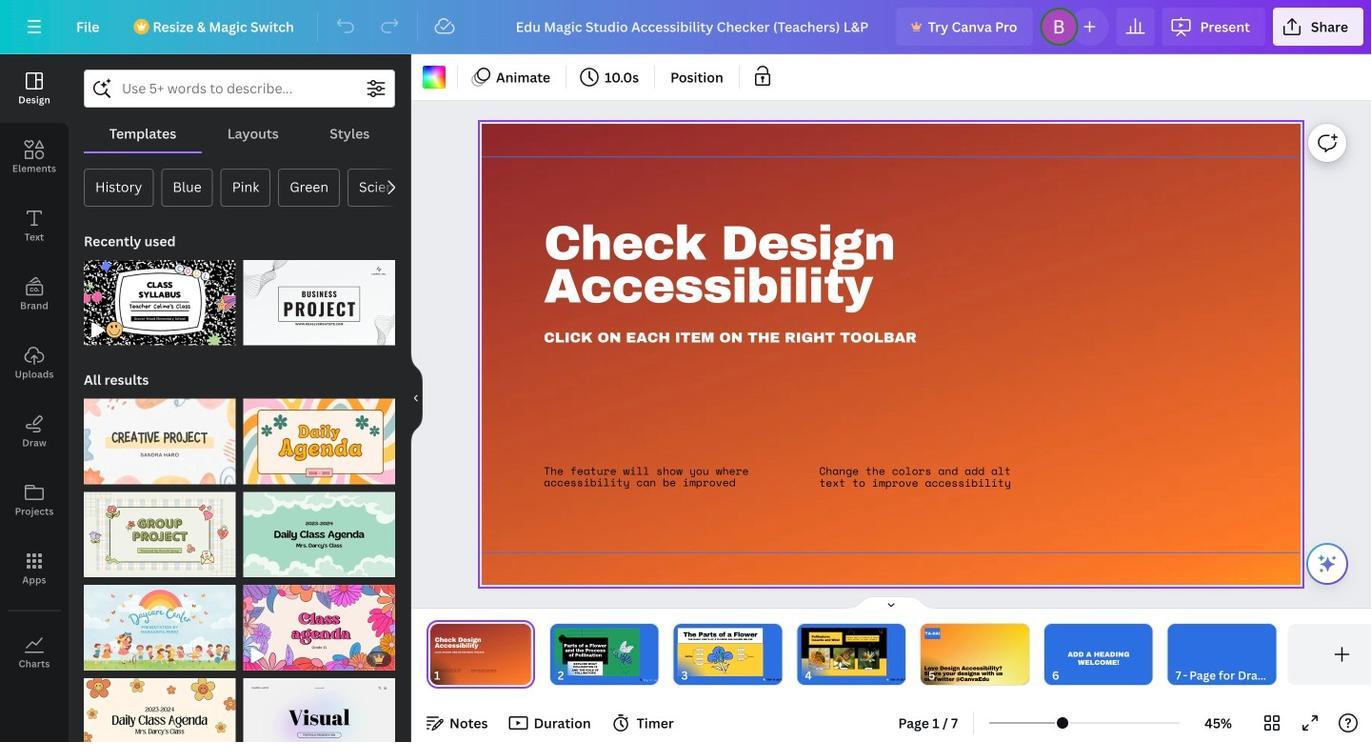 Task type: vqa. For each thing, say whether or not it's contained in the screenshot.
app
no



Task type: locate. For each thing, give the bounding box(es) containing it.
colorful floral illustrative class agenda presentation group
[[243, 574, 395, 670]]

side panel tab list
[[0, 54, 69, 687]]

gradient minimal portfolio proposal presentation group
[[243, 667, 395, 742]]

Use 5+ words to describe... search field
[[122, 70, 357, 107]]

1 pink rectangle image from the left
[[554, 628, 640, 676]]

orange and yellow retro flower power daily class agenda template group
[[84, 667, 236, 742]]

3 pink rectangle image from the left
[[802, 628, 887, 676]]

green colorful cute aesthetic group project presentation group
[[84, 481, 236, 577]]

colorful scrapbook nostalgia class syllabus blank education presentation group
[[84, 249, 236, 346]]

0 horizontal spatial pink rectangle image
[[554, 628, 640, 676]]

2 pink rectangle image from the left
[[678, 628, 763, 676]]

hide image
[[411, 352, 423, 444]]

grey minimalist business project presentation group
[[243, 249, 395, 346]]

2 horizontal spatial pink rectangle image
[[802, 628, 887, 676]]

pink rectangle image
[[554, 628, 640, 676], [678, 628, 763, 676], [802, 628, 887, 676]]

blue green colorful daycare center presentation group
[[84, 574, 236, 670]]

no colour image
[[423, 66, 446, 89]]

hide pages image
[[846, 595, 937, 611]]

colorful watercolor creative project presentation group
[[84, 387, 236, 484]]

1 horizontal spatial pink rectangle image
[[678, 628, 763, 676]]



Task type: describe. For each thing, give the bounding box(es) containing it.
Page title text field
[[449, 666, 456, 685]]

orange groovy retro daily agenda presentation group
[[243, 387, 395, 484]]

canva assistant image
[[1316, 552, 1339, 575]]

Zoom button
[[1188, 708, 1250, 738]]

page 1 image
[[427, 624, 535, 685]]

main menu bar
[[0, 0, 1372, 54]]

Design title text field
[[501, 8, 889, 46]]

multicolor clouds daily class agenda template group
[[243, 481, 395, 577]]



